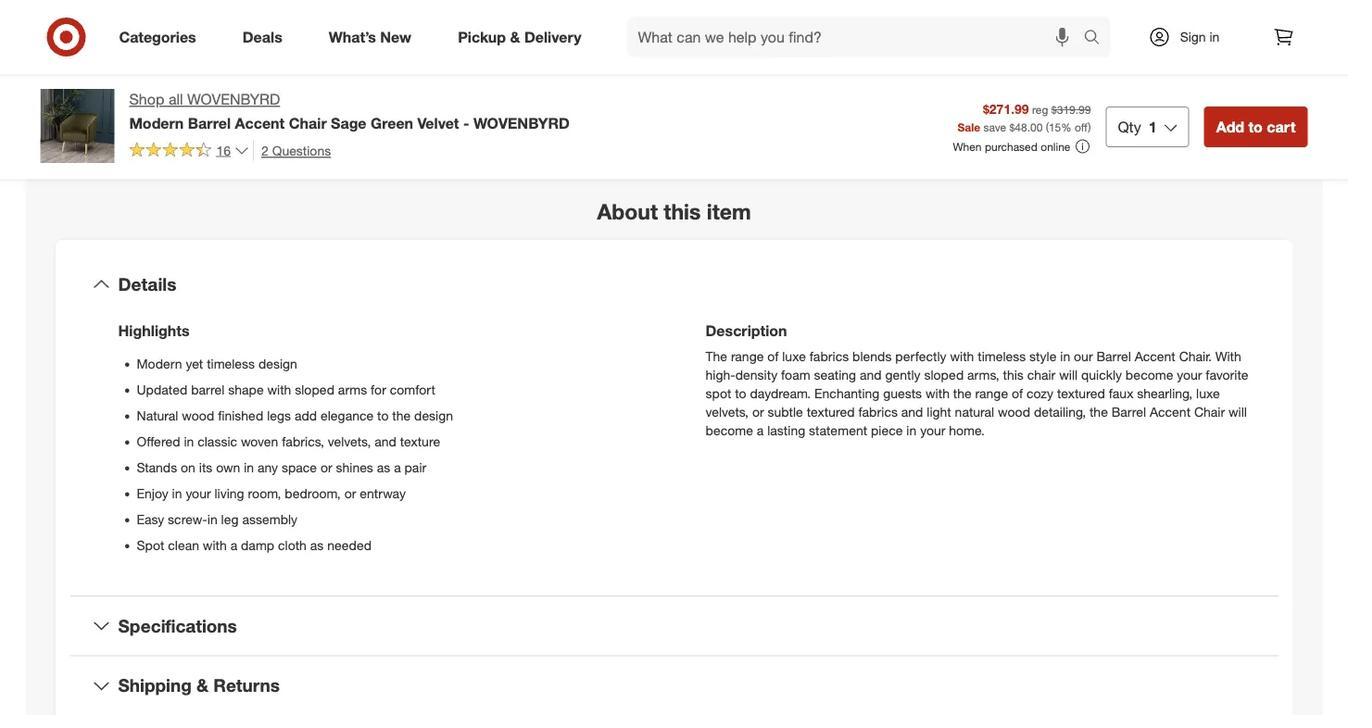 Task type: locate. For each thing, give the bounding box(es) containing it.
1 horizontal spatial sloped
[[924, 367, 964, 383]]

with affirm
[[734, 5, 797, 21]]

when purchased online
[[953, 139, 1071, 153]]

& right pickup
[[510, 28, 520, 46]]

1 vertical spatial a
[[394, 459, 401, 476]]

2 horizontal spatial the
[[1090, 404, 1108, 420]]

timeless
[[978, 348, 1026, 365], [207, 356, 255, 372]]

advertisement region
[[696, 48, 1308, 119]]

seating
[[814, 367, 856, 383]]

accent up 2
[[235, 114, 285, 132]]

with up light
[[926, 385, 950, 402]]

natural
[[137, 408, 178, 424]]

0 vertical spatial with
[[734, 5, 759, 21]]

green
[[371, 114, 413, 132]]

returns
[[213, 675, 280, 697]]

accent
[[235, 114, 285, 132], [1135, 348, 1176, 365], [1150, 404, 1191, 420]]

with left "affirm"
[[734, 5, 759, 21]]

sloped down perfectly
[[924, 367, 964, 383]]

fabrics,
[[282, 434, 324, 450]]

modern down shop
[[129, 114, 184, 132]]

design up texture
[[414, 408, 453, 424]]

sloped inside description the range of luxe fabrics blends perfectly with timeless style in our barrel accent chair. with high-density foam seating and gently sloped arms, this chair will quickly become your favorite spot to daydream. enchanting guests with the range of cozy textured faux shearling, luxe velvets, or subtle textured fabrics and light natural wood detailing, the barrel accent chair will become a lasting statement piece in your home.
[[924, 367, 964, 383]]

and down 'guests'
[[902, 404, 923, 420]]

modern
[[129, 114, 184, 132], [137, 356, 182, 372]]

arms
[[338, 382, 367, 398]]

1 horizontal spatial your
[[920, 422, 946, 439]]

textured
[[1057, 385, 1105, 402], [807, 404, 855, 420]]

more
[[324, 124, 358, 142]]

chair will
[[1195, 404, 1247, 420]]

1 vertical spatial with
[[1216, 348, 1242, 365]]

barrel inside shop all wovenbyrd modern barrel accent chair sage green velvet - wovenbyrd
[[188, 114, 231, 132]]

become up shearling,
[[1126, 367, 1174, 383]]

quickly
[[1081, 367, 1122, 383]]

1 horizontal spatial fabrics
[[859, 404, 898, 420]]

2 horizontal spatial a
[[757, 422, 764, 439]]

show more images button
[[270, 113, 422, 154]]

this inside description the range of luxe fabrics blends perfectly with timeless style in our barrel accent chair. with high-density foam seating and gently sloped arms, this chair will quickly become your favorite spot to daydream. enchanting guests with the range of cozy textured faux shearling, luxe velvets, or subtle textured fabrics and light natural wood detailing, the barrel accent chair will become a lasting statement piece in your home.
[[1003, 367, 1024, 383]]

1 vertical spatial accent
[[1135, 348, 1176, 365]]

about this item
[[597, 199, 751, 224]]

wood down "barrel" at the bottom left of the page
[[182, 408, 214, 424]]

2 questions link
[[253, 140, 331, 161]]

range
[[731, 348, 764, 365], [975, 385, 1008, 402]]

16 link
[[129, 140, 249, 162]]

1 horizontal spatial wovenbyrd
[[473, 114, 570, 132]]

0 vertical spatial modern
[[129, 114, 184, 132]]

0 vertical spatial barrel
[[188, 114, 231, 132]]

0 horizontal spatial to
[[377, 408, 389, 424]]

classic
[[198, 434, 237, 450]]

with down "easy screw-in leg assembly"
[[203, 537, 227, 554]]

and down blends
[[860, 367, 882, 383]]

0 vertical spatial luxe
[[782, 348, 806, 365]]

fabrics up seating
[[810, 348, 849, 365]]

2 horizontal spatial your
[[1177, 367, 1202, 383]]

1 horizontal spatial design
[[414, 408, 453, 424]]

& for pickup
[[510, 28, 520, 46]]

1 vertical spatial to
[[735, 385, 747, 402]]

to right add
[[1249, 118, 1263, 136]]

1 horizontal spatial this
[[1003, 367, 1024, 383]]

modern up updated
[[137, 356, 182, 372]]

0 horizontal spatial your
[[186, 485, 211, 502]]

accent down shearling,
[[1150, 404, 1191, 420]]

what's
[[329, 28, 376, 46]]

luxe up foam
[[782, 348, 806, 365]]

shearling,
[[1137, 385, 1193, 402]]

0 horizontal spatial of
[[768, 348, 779, 365]]

What can we help you find? suggestions appear below search field
[[627, 17, 1088, 57]]

screw-
[[168, 511, 207, 528]]

your down chair.
[[1177, 367, 1202, 383]]

1 vertical spatial of
[[1012, 385, 1023, 402]]

updated
[[137, 382, 188, 398]]

0 vertical spatial textured
[[1057, 385, 1105, 402]]

in right sign
[[1210, 29, 1220, 45]]

wood
[[998, 404, 1031, 420], [182, 408, 214, 424]]

0 horizontal spatial a
[[230, 537, 237, 554]]

1 vertical spatial become
[[706, 422, 753, 439]]

barrel up quickly
[[1097, 348, 1131, 365]]

0 vertical spatial this
[[664, 199, 701, 224]]

2 horizontal spatial and
[[902, 404, 923, 420]]

the up natural
[[953, 385, 972, 402]]

of left the cozy
[[1012, 385, 1023, 402]]

0 vertical spatial or
[[752, 404, 764, 420]]

off
[[1075, 120, 1088, 134]]

spot
[[137, 537, 164, 554]]

wovenbyrd right -
[[473, 114, 570, 132]]

damp
[[241, 537, 274, 554]]

reg
[[1032, 102, 1049, 116]]

your down light
[[920, 422, 946, 439]]

in
[[1210, 29, 1220, 45], [1060, 348, 1071, 365], [907, 422, 917, 439], [184, 434, 194, 450], [244, 459, 254, 476], [172, 485, 182, 502], [207, 511, 217, 528]]

range down arms,
[[975, 385, 1008, 402]]

1 horizontal spatial as
[[377, 459, 390, 476]]

0 horizontal spatial range
[[731, 348, 764, 365]]

on
[[181, 459, 195, 476]]

statement
[[809, 422, 868, 439]]

0 horizontal spatial &
[[197, 675, 209, 697]]

0 vertical spatial your
[[1177, 367, 1202, 383]]

as
[[377, 459, 390, 476], [310, 537, 324, 554]]

all
[[169, 90, 183, 108]]

& inside dropdown button
[[197, 675, 209, 697]]

a left lasting
[[757, 422, 764, 439]]

luxe up chair will
[[1196, 385, 1220, 402]]

as up entrway
[[377, 459, 390, 476]]

with inside description the range of luxe fabrics blends perfectly with timeless style in our barrel accent chair. with high-density foam seating and gently sloped arms, this chair will quickly become your favorite spot to daydream. enchanting guests with the range of cozy textured faux shearling, luxe velvets, or subtle textured fabrics and light natural wood detailing, the barrel accent chair will become a lasting statement piece in your home.
[[1216, 348, 1242, 365]]

textured down will
[[1057, 385, 1105, 402]]

specifications button
[[70, 597, 1278, 656]]

comfort
[[390, 382, 436, 398]]

1 horizontal spatial become
[[1126, 367, 1174, 383]]

1 horizontal spatial a
[[394, 459, 401, 476]]

1 vertical spatial design
[[414, 408, 453, 424]]

shop all wovenbyrd modern barrel accent chair sage green velvet - wovenbyrd
[[129, 90, 570, 132]]

0 horizontal spatial wovenbyrd
[[187, 90, 280, 108]]

0 horizontal spatial become
[[706, 422, 753, 439]]

a left damp at the bottom of page
[[230, 537, 237, 554]]

1 horizontal spatial velvets,
[[706, 404, 749, 420]]

1 horizontal spatial wood
[[998, 404, 1031, 420]]

2 vertical spatial barrel
[[1112, 404, 1146, 420]]

0 horizontal spatial the
[[392, 408, 411, 424]]

wovenbyrd
[[187, 90, 280, 108], [473, 114, 570, 132]]

gently
[[885, 367, 921, 383]]

barrel
[[188, 114, 231, 132], [1097, 348, 1131, 365], [1112, 404, 1146, 420]]

velvets, down spot
[[706, 404, 749, 420]]

1 vertical spatial your
[[920, 422, 946, 439]]

wood down the cozy
[[998, 404, 1031, 420]]

0 horizontal spatial or
[[321, 459, 332, 476]]

become down spot
[[706, 422, 753, 439]]

a inside description the range of luxe fabrics blends perfectly with timeless style in our barrel accent chair. with high-density foam seating and gently sloped arms, this chair will quickly become your favorite spot to daydream. enchanting guests with the range of cozy textured faux shearling, luxe velvets, or subtle textured fabrics and light natural wood detailing, the barrel accent chair will become a lasting statement piece in your home.
[[757, 422, 764, 439]]

1 vertical spatial or
[[321, 459, 332, 476]]

details
[[118, 273, 176, 295]]

1 vertical spatial this
[[1003, 367, 1024, 383]]

or left "subtle" on the bottom right
[[752, 404, 764, 420]]

1 horizontal spatial textured
[[1057, 385, 1105, 402]]

with up arms,
[[950, 348, 974, 365]]

0 horizontal spatial with
[[734, 5, 759, 21]]

accent up shearling,
[[1135, 348, 1176, 365]]

2 horizontal spatial or
[[752, 404, 764, 420]]

with up the favorite
[[1216, 348, 1242, 365]]

this left item
[[664, 199, 701, 224]]

0 vertical spatial become
[[1126, 367, 1174, 383]]

yet
[[186, 356, 203, 372]]

1 horizontal spatial to
[[735, 385, 747, 402]]

0 horizontal spatial as
[[310, 537, 324, 554]]

a left the 'pair'
[[394, 459, 401, 476]]

&
[[510, 28, 520, 46], [197, 675, 209, 697]]

or right space
[[321, 459, 332, 476]]

timeless inside description the range of luxe fabrics blends perfectly with timeless style in our barrel accent chair. with high-density foam seating and gently sloped arms, this chair will quickly become your favorite spot to daydream. enchanting guests with the range of cozy textured faux shearling, luxe velvets, or subtle textured fabrics and light natural wood detailing, the barrel accent chair will become a lasting statement piece in your home.
[[978, 348, 1026, 365]]

2 vertical spatial accent
[[1150, 404, 1191, 420]]

description the range of luxe fabrics blends perfectly with timeless style in our barrel accent chair. with high-density foam seating and gently sloped arms, this chair will quickly become your favorite spot to daydream. enchanting guests with the range of cozy textured faux shearling, luxe velvets, or subtle textured fabrics and light natural wood detailing, the barrel accent chair will become a lasting statement piece in your home.
[[706, 321, 1249, 439]]

legs
[[267, 408, 291, 424]]

1 vertical spatial &
[[197, 675, 209, 697]]

as right cloth
[[310, 537, 324, 554]]

1 vertical spatial barrel
[[1097, 348, 1131, 365]]

the down quickly
[[1090, 404, 1108, 420]]

1 horizontal spatial the
[[953, 385, 972, 402]]

1 horizontal spatial with
[[1216, 348, 1242, 365]]

a
[[757, 422, 764, 439], [394, 459, 401, 476], [230, 537, 237, 554]]

1 vertical spatial range
[[975, 385, 1008, 402]]

textured up statement
[[807, 404, 855, 420]]

home.
[[949, 422, 985, 439]]

timeless up "shape" in the bottom left of the page
[[207, 356, 255, 372]]

0 horizontal spatial fabrics
[[810, 348, 849, 365]]

fabrics up piece
[[859, 404, 898, 420]]

modern barrel accent chair - wovenbyrd, 5 of 16 image
[[40, 0, 339, 98]]

will
[[1059, 367, 1078, 383]]

design up 'updated barrel shape with sloped arms for comfort'
[[259, 356, 297, 372]]

assembly
[[242, 511, 298, 528]]

0 vertical spatial &
[[510, 28, 520, 46]]

design
[[259, 356, 297, 372], [414, 408, 453, 424]]

1 horizontal spatial range
[[975, 385, 1008, 402]]

1 vertical spatial and
[[902, 404, 923, 420]]

sign
[[1180, 29, 1206, 45]]

of up density
[[768, 348, 779, 365]]

the down comfort
[[392, 408, 411, 424]]

modern yet timeless design
[[137, 356, 297, 372]]

the
[[953, 385, 972, 402], [1090, 404, 1108, 420], [392, 408, 411, 424]]

1 horizontal spatial luxe
[[1196, 385, 1220, 402]]

new
[[380, 28, 412, 46]]

barrel up the 16
[[188, 114, 231, 132]]

or inside description the range of luxe fabrics blends perfectly with timeless style in our barrel accent chair. with high-density foam seating and gently sloped arms, this chair will quickly become your favorite spot to daydream. enchanting guests with the range of cozy textured faux shearling, luxe velvets, or subtle textured fabrics and light natural wood detailing, the barrel accent chair will become a lasting statement piece in your home.
[[752, 404, 764, 420]]

2 vertical spatial and
[[375, 434, 396, 450]]

pickup & delivery link
[[442, 17, 605, 57]]

show
[[282, 124, 320, 142]]

and left texture
[[375, 434, 396, 450]]

woven
[[241, 434, 278, 450]]

perfectly
[[895, 348, 947, 365]]

1 horizontal spatial or
[[344, 485, 356, 502]]

cozy
[[1027, 385, 1054, 402]]

to right spot
[[735, 385, 747, 402]]

or down shines
[[344, 485, 356, 502]]

2 horizontal spatial to
[[1249, 118, 1263, 136]]

0 vertical spatial velvets,
[[706, 404, 749, 420]]

timeless up arms,
[[978, 348, 1026, 365]]

1 horizontal spatial and
[[860, 367, 882, 383]]

velvets, down elegance
[[328, 434, 371, 450]]

16
[[216, 142, 231, 158]]

description
[[706, 321, 787, 340]]

0 vertical spatial accent
[[235, 114, 285, 132]]

0 vertical spatial to
[[1249, 118, 1263, 136]]

your down its
[[186, 485, 211, 502]]

range up density
[[731, 348, 764, 365]]

shape
[[228, 382, 264, 398]]

0 horizontal spatial design
[[259, 356, 297, 372]]

%
[[1061, 120, 1072, 134]]

0 vertical spatial a
[[757, 422, 764, 439]]

details button
[[70, 255, 1278, 314]]

barrel down faux
[[1112, 404, 1146, 420]]

1 vertical spatial velvets,
[[328, 434, 371, 450]]

0 horizontal spatial textured
[[807, 404, 855, 420]]

& left returns
[[197, 675, 209, 697]]

chair.
[[1179, 348, 1212, 365]]

image of modern barrel accent chair sage green velvet - wovenbyrd image
[[40, 89, 114, 163]]

wood inside description the range of luxe fabrics blends perfectly with timeless style in our barrel accent chair. with high-density foam seating and gently sloped arms, this chair will quickly become your favorite spot to daydream. enchanting guests with the range of cozy textured faux shearling, luxe velvets, or subtle textured fabrics and light natural wood detailing, the barrel accent chair will become a lasting statement piece in your home.
[[998, 404, 1031, 420]]

with
[[950, 348, 974, 365], [267, 382, 291, 398], [926, 385, 950, 402], [203, 537, 227, 554]]

add
[[1217, 118, 1245, 136]]

1 horizontal spatial &
[[510, 28, 520, 46]]

sloped up 'add' at the left bottom
[[295, 382, 335, 398]]

daydream.
[[750, 385, 811, 402]]

in left our
[[1060, 348, 1071, 365]]

sloped
[[924, 367, 964, 383], [295, 382, 335, 398]]

to
[[1249, 118, 1263, 136], [735, 385, 747, 402], [377, 408, 389, 424]]

and
[[860, 367, 882, 383], [902, 404, 923, 420], [375, 434, 396, 450]]

this left chair
[[1003, 367, 1024, 383]]

online
[[1041, 139, 1071, 153]]

this
[[664, 199, 701, 224], [1003, 367, 1024, 383]]

become
[[1126, 367, 1174, 383], [706, 422, 753, 439]]

2 vertical spatial your
[[186, 485, 211, 502]]

2 vertical spatial to
[[377, 408, 389, 424]]

wovenbyrd up the 16
[[187, 90, 280, 108]]

to down for
[[377, 408, 389, 424]]

1 horizontal spatial timeless
[[978, 348, 1026, 365]]



Task type: vqa. For each thing, say whether or not it's contained in the screenshot.
Total
no



Task type: describe. For each thing, give the bounding box(es) containing it.
modern barrel accent chair - wovenbyrd, 6 of 16 image
[[354, 0, 652, 98]]

0 horizontal spatial velvets,
[[328, 434, 371, 450]]

1 vertical spatial modern
[[137, 356, 182, 372]]

style
[[1030, 348, 1057, 365]]

0 horizontal spatial sloped
[[295, 382, 335, 398]]

save
[[984, 120, 1006, 134]]

finished
[[218, 408, 263, 424]]

stands
[[137, 459, 177, 476]]

blends
[[853, 348, 892, 365]]

offered in classic woven fabrics, velvets, and texture
[[137, 434, 440, 450]]

delivery
[[524, 28, 582, 46]]

categories link
[[103, 17, 219, 57]]

15
[[1049, 120, 1061, 134]]

space
[[282, 459, 317, 476]]

1 vertical spatial textured
[[807, 404, 855, 420]]

item
[[707, 199, 751, 224]]

0 vertical spatial wovenbyrd
[[187, 90, 280, 108]]

purchased
[[985, 139, 1038, 153]]

$271.99 reg $319.99 sale save $ 48.00 ( 15 % off )
[[958, 100, 1091, 134]]

specifications
[[118, 615, 237, 637]]

1 vertical spatial fabrics
[[859, 404, 898, 420]]

2 vertical spatial a
[[230, 537, 237, 554]]

$319.99
[[1052, 102, 1091, 116]]

add to cart button
[[1204, 106, 1308, 147]]

velvets, inside description the range of luxe fabrics blends perfectly with timeless style in our barrel accent chair. with high-density foam seating and gently sloped arms, this chair will quickly become your favorite spot to daydream. enchanting guests with the range of cozy textured faux shearling, luxe velvets, or subtle textured fabrics and light natural wood detailing, the barrel accent chair will become a lasting statement piece in your home.
[[706, 404, 749, 420]]

sign in link
[[1133, 17, 1249, 57]]

subtle
[[768, 404, 803, 420]]

in right enjoy
[[172, 485, 182, 502]]

chair
[[289, 114, 327, 132]]

0 vertical spatial fabrics
[[810, 348, 849, 365]]

0 vertical spatial design
[[259, 356, 297, 372]]

easy screw-in leg assembly
[[137, 511, 298, 528]]

chair
[[1027, 367, 1056, 383]]

in up on
[[184, 434, 194, 450]]

cloth
[[278, 537, 307, 554]]

1 vertical spatial as
[[310, 537, 324, 554]]

0 vertical spatial as
[[377, 459, 390, 476]]

shop
[[129, 90, 164, 108]]

to inside description the range of luxe fabrics blends perfectly with timeless style in our barrel accent chair. with high-density foam seating and gently sloped arms, this chair will quickly become your favorite spot to daydream. enchanting guests with the range of cozy textured faux shearling, luxe velvets, or subtle textured fabrics and light natural wood detailing, the barrel accent chair will become a lasting statement piece in your home.
[[735, 385, 747, 402]]

shines
[[336, 459, 373, 476]]

natural wood finished legs add elegance to the design
[[137, 408, 453, 424]]

modern inside shop all wovenbyrd modern barrel accent chair sage green velvet - wovenbyrd
[[129, 114, 184, 132]]

in left leg
[[207, 511, 217, 528]]

what's new
[[329, 28, 412, 46]]

0 vertical spatial and
[[860, 367, 882, 383]]

shipping & returns
[[118, 675, 280, 697]]

natural
[[955, 404, 995, 420]]

guests
[[883, 385, 922, 402]]

pickup
[[458, 28, 506, 46]]

1 horizontal spatial of
[[1012, 385, 1023, 402]]

entrway
[[360, 485, 406, 502]]

shipping & returns button
[[70, 657, 1278, 715]]

its
[[199, 459, 212, 476]]

in inside sign in link
[[1210, 29, 1220, 45]]

sage
[[331, 114, 367, 132]]

faux
[[1109, 385, 1134, 402]]

accent inside shop all wovenbyrd modern barrel accent chair sage green velvet - wovenbyrd
[[235, 114, 285, 132]]

0 horizontal spatial this
[[664, 199, 701, 224]]

clean
[[168, 537, 199, 554]]

$271.99
[[983, 100, 1029, 117]]

0 horizontal spatial luxe
[[782, 348, 806, 365]]

images
[[362, 124, 410, 142]]

enjoy
[[137, 485, 168, 502]]

texture
[[400, 434, 440, 450]]

)
[[1088, 120, 1091, 134]]

enjoy in your living room, bedroom, or entrway
[[137, 485, 406, 502]]

in left any
[[244, 459, 254, 476]]

leg
[[221, 511, 239, 528]]

0 vertical spatial of
[[768, 348, 779, 365]]

barrel
[[191, 382, 225, 398]]

0 horizontal spatial timeless
[[207, 356, 255, 372]]

1 vertical spatial luxe
[[1196, 385, 1220, 402]]

48.00
[[1015, 120, 1043, 134]]

elegance
[[321, 408, 374, 424]]

pair
[[405, 459, 426, 476]]

in right piece
[[907, 422, 917, 439]]

2 vertical spatial or
[[344, 485, 356, 502]]

light
[[927, 404, 952, 420]]

0 vertical spatial range
[[731, 348, 764, 365]]

favorite
[[1206, 367, 1249, 383]]

foam
[[781, 367, 811, 383]]

$
[[1010, 120, 1015, 134]]

cart
[[1267, 118, 1296, 136]]

questions
[[272, 142, 331, 158]]

highlights
[[118, 321, 190, 340]]

add to cart
[[1217, 118, 1296, 136]]

about
[[597, 199, 658, 224]]

qty 1
[[1118, 118, 1157, 136]]

living
[[215, 485, 244, 502]]

pickup & delivery
[[458, 28, 582, 46]]

affirm
[[763, 5, 797, 21]]

to inside button
[[1249, 118, 1263, 136]]

room,
[[248, 485, 281, 502]]

detailing,
[[1034, 404, 1086, 420]]

0 horizontal spatial and
[[375, 434, 396, 450]]

deals
[[243, 28, 282, 46]]

with up legs
[[267, 382, 291, 398]]

image gallery element
[[40, 0, 652, 154]]

search
[[1075, 30, 1120, 48]]

1 vertical spatial wovenbyrd
[[473, 114, 570, 132]]

enchanting
[[815, 385, 880, 402]]

easy
[[137, 511, 164, 528]]

-
[[463, 114, 469, 132]]

bedroom,
[[285, 485, 341, 502]]

any
[[258, 459, 278, 476]]

2
[[261, 142, 269, 158]]

0 horizontal spatial wood
[[182, 408, 214, 424]]

& for shipping
[[197, 675, 209, 697]]



